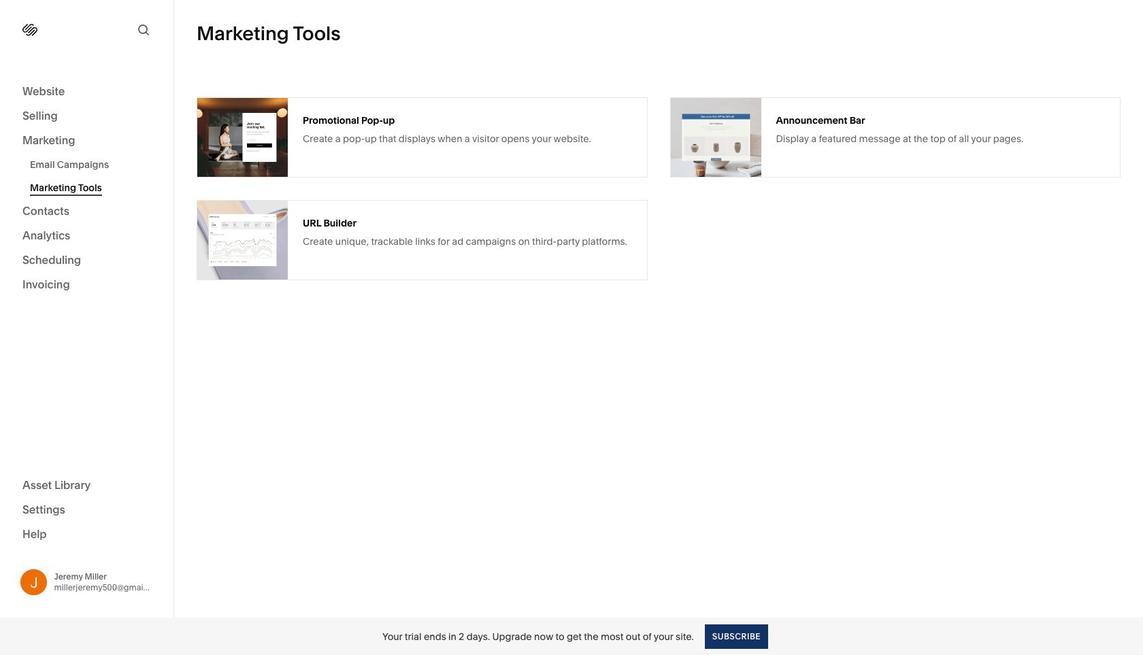 Task type: describe. For each thing, give the bounding box(es) containing it.
logo squarespace image
[[22, 22, 37, 37]]



Task type: locate. For each thing, give the bounding box(es) containing it.
search image
[[136, 22, 151, 37]]



Task type: vqa. For each thing, say whether or not it's contained in the screenshot.
get within the Payments Add A Way To Get Paid.
no



